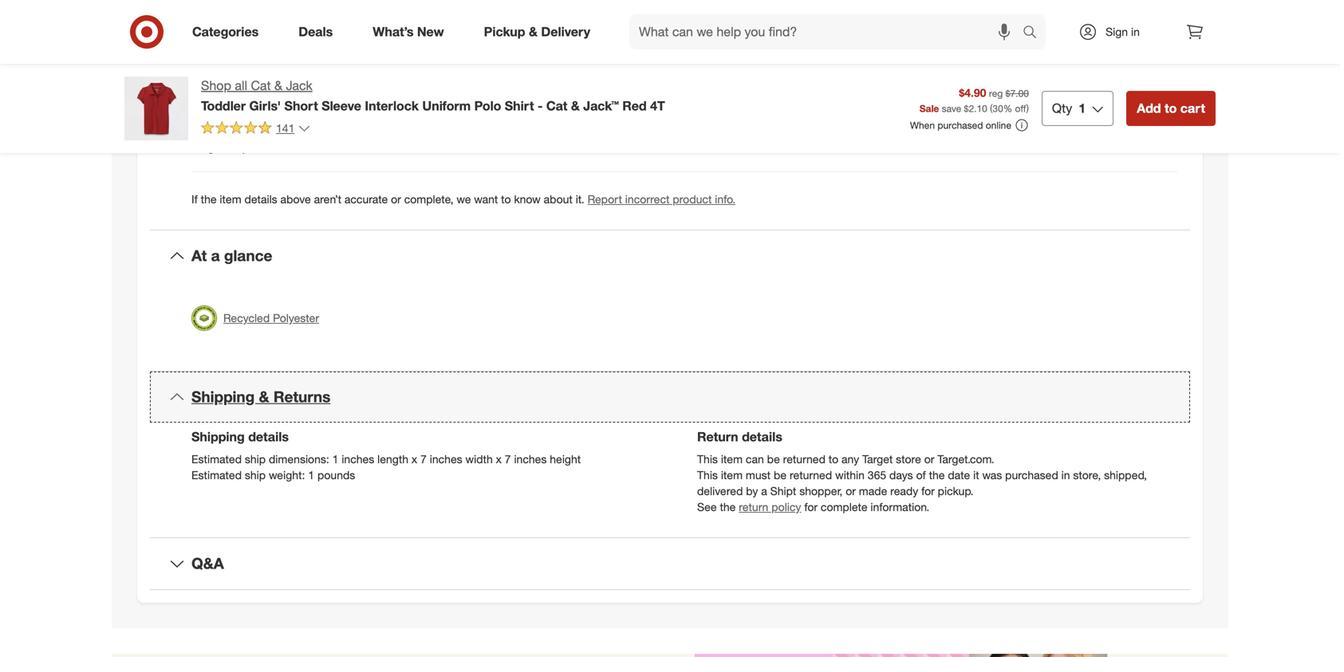 Task type: locate. For each thing, give the bounding box(es) containing it.
add to cart
[[1137, 101, 1206, 116]]

0 horizontal spatial inches
[[342, 452, 374, 466]]

save
[[942, 102, 962, 114]]

purchased
[[938, 119, 983, 131], [1006, 468, 1059, 482]]

2 vertical spatial to
[[829, 452, 839, 466]]

1 vertical spatial 1
[[332, 452, 339, 466]]

inches up pounds at the bottom left of page
[[342, 452, 374, 466]]

0 horizontal spatial cat
[[251, 78, 271, 93]]

0 vertical spatial :
[[298, 92, 301, 106]]

cat right 'all'
[[251, 78, 271, 93]]

1 horizontal spatial the
[[720, 500, 736, 514]]

1 vertical spatial ship
[[245, 468, 266, 482]]

: left imported
[[224, 141, 227, 155]]

details for shipping
[[248, 429, 289, 445]]

estimated down shipping & returns
[[192, 452, 242, 466]]

categories
[[192, 24, 259, 40]]

item right the "if"
[[220, 192, 242, 206]]

to inside return details this item can be returned to any target store or target.com. this item must be returned within 365 days of the date it was purchased in store, shipped, delivered by a shipt shopper, or made ready for pickup. see the return policy for complete information.
[[829, 452, 839, 466]]

What can we help you find? suggestions appear below search field
[[630, 14, 1027, 49]]

2 estimated from the top
[[192, 468, 242, 482]]

this down return
[[697, 452, 718, 466]]

0 vertical spatial in
[[1131, 25, 1140, 39]]

2 horizontal spatial inches
[[514, 452, 547, 466]]

red
[[623, 98, 647, 114]]

details up the can
[[742, 429, 783, 445]]

0 vertical spatial to
[[1165, 101, 1177, 116]]

details inside return details this item can be returned to any target store or target.com. this item must be returned within 365 days of the date it was purchased in store, shipped, delivered by a shipt shopper, or made ready for pickup. see the return policy for complete information.
[[742, 429, 783, 445]]

the right the "if"
[[201, 192, 217, 206]]

add to cart button
[[1127, 91, 1216, 126]]

2 horizontal spatial or
[[925, 452, 935, 466]]

in left store,
[[1062, 468, 1070, 482]]

1 vertical spatial a
[[761, 484, 767, 498]]

2 vertical spatial 1
[[308, 468, 314, 482]]

1 horizontal spatial or
[[846, 484, 856, 498]]

0 horizontal spatial :
[[224, 141, 227, 155]]

what's new
[[373, 24, 444, 40]]

1 vertical spatial returned
[[790, 468, 832, 482]]

a inside dropdown button
[[211, 247, 220, 265]]

$7.00
[[1006, 87, 1029, 99]]

shipping inside dropdown button
[[192, 388, 255, 406]]

pickup & delivery link
[[471, 14, 610, 49]]

1 horizontal spatial to
[[829, 452, 839, 466]]

%
[[1004, 102, 1013, 114]]

be right the can
[[767, 452, 780, 466]]

0 horizontal spatial the
[[201, 192, 217, 206]]

to right want at the top left of page
[[501, 192, 511, 206]]

0 vertical spatial for
[[922, 484, 935, 498]]

1 horizontal spatial x
[[496, 452, 502, 466]]

0 vertical spatial purchased
[[938, 119, 983, 131]]

see
[[697, 500, 717, 514]]

0 horizontal spatial 7
[[421, 452, 427, 466]]

details inside shipping details estimated ship dimensions: 1 inches length x 7 inches width x 7 inches height estimated ship weight: 1 pounds
[[248, 429, 289, 445]]

7 right width
[[505, 452, 511, 466]]

x right length
[[412, 452, 417, 466]]

0 horizontal spatial a
[[211, 247, 220, 265]]

what's
[[373, 24, 414, 40]]

0 horizontal spatial purchased
[[938, 119, 983, 131]]

2 horizontal spatial the
[[929, 468, 945, 482]]

return details this item can be returned to any target store or target.com. this item must be returned within 365 days of the date it was purchased in store, shipped, delivered by a shipt shopper, or made ready for pickup. see the return policy for complete information.
[[697, 429, 1147, 514]]

1 down dimensions:
[[308, 468, 314, 482]]

if the item details above aren't accurate or complete, we want to know about it. report incorrect product info.
[[192, 192, 736, 206]]

for down of
[[922, 484, 935, 498]]

purchased inside return details this item can be returned to any target store or target.com. this item must be returned within 365 days of the date it was purchased in store, shipped, delivered by a shipt shopper, or made ready for pickup. see the return policy for complete information.
[[1006, 468, 1059, 482]]

1 horizontal spatial purchased
[[1006, 468, 1059, 482]]

q&a
[[192, 555, 224, 573]]

shipping inside shipping details estimated ship dimensions: 1 inches length x 7 inches width x 7 inches height estimated ship weight: 1 pounds
[[192, 429, 245, 445]]

1 vertical spatial purchased
[[1006, 468, 1059, 482]]

sale
[[920, 102, 939, 114]]

categories link
[[179, 14, 279, 49]]

details left above
[[245, 192, 277, 206]]

shipped,
[[1104, 468, 1147, 482]]

cat right -
[[547, 98, 568, 114]]

01-
[[327, 92, 344, 106]]

product
[[673, 192, 712, 206]]

about
[[544, 192, 573, 206]]

1 horizontal spatial 1
[[332, 452, 339, 466]]

9184
[[344, 92, 369, 106]]

report
[[588, 192, 622, 206]]

item up the delivered
[[721, 468, 743, 482]]

item left the can
[[721, 452, 743, 466]]

shipping for shipping details estimated ship dimensions: 1 inches length x 7 inches width x 7 inches height estimated ship weight: 1 pounds
[[192, 429, 245, 445]]

details up dimensions:
[[248, 429, 289, 445]]

shipping
[[192, 388, 255, 406], [192, 429, 245, 445]]

0 vertical spatial estimated
[[192, 452, 242, 466]]

a right at
[[211, 247, 220, 265]]

& right the pickup
[[529, 24, 538, 40]]

to right the "add"
[[1165, 101, 1177, 116]]

2 horizontal spatial 1
[[1079, 101, 1086, 116]]

in right sign
[[1131, 25, 1140, 39]]

above
[[281, 192, 311, 206]]

shopper,
[[800, 484, 843, 498]]

1 horizontal spatial 7
[[505, 452, 511, 466]]

to left any
[[829, 452, 839, 466]]

target
[[863, 452, 893, 466]]

or
[[391, 192, 401, 206], [925, 452, 935, 466], [846, 484, 856, 498]]

0 vertical spatial cat
[[251, 78, 271, 93]]

the right of
[[929, 468, 945, 482]]

shipping down shipping & returns
[[192, 429, 245, 445]]

1 horizontal spatial a
[[761, 484, 767, 498]]

a right by
[[761, 484, 767, 498]]

recycled
[[223, 311, 270, 325]]

or right accurate
[[391, 192, 401, 206]]

ship left weight:
[[245, 468, 266, 482]]

1 vertical spatial to
[[501, 192, 511, 206]]

this up the delivered
[[697, 468, 718, 482]]

2 ship from the top
[[245, 468, 266, 482]]

estimated
[[192, 452, 242, 466], [192, 468, 242, 482]]

3 inches from the left
[[514, 452, 547, 466]]

returns
[[274, 388, 331, 406]]

or down within
[[846, 484, 856, 498]]

purchased down $
[[938, 119, 983, 131]]

1 horizontal spatial cat
[[547, 98, 568, 114]]

shipping for shipping & returns
[[192, 388, 255, 406]]

polyester
[[273, 311, 319, 325]]

0 horizontal spatial in
[[1062, 468, 1070, 482]]

2 vertical spatial the
[[720, 500, 736, 514]]

sign in
[[1106, 25, 1140, 39]]

dimensions:
[[269, 452, 329, 466]]

0 vertical spatial returned
[[783, 452, 826, 466]]

1 this from the top
[[697, 452, 718, 466]]

0 vertical spatial be
[[767, 452, 780, 466]]

& left returns
[[259, 388, 269, 406]]

by
[[746, 484, 758, 498]]

for down the shopper,
[[805, 500, 818, 514]]

uniform
[[422, 98, 471, 114]]

1 horizontal spatial in
[[1131, 25, 1140, 39]]

delivered
[[697, 484, 743, 498]]

2 shipping from the top
[[192, 429, 245, 445]]

1 vertical spatial cat
[[547, 98, 568, 114]]

0 horizontal spatial or
[[391, 192, 401, 206]]

in
[[1131, 25, 1140, 39], [1062, 468, 1070, 482]]

all
[[235, 78, 247, 93]]

1 vertical spatial shipping
[[192, 429, 245, 445]]

estimated left weight:
[[192, 468, 242, 482]]

search button
[[1016, 14, 1054, 53]]

0 vertical spatial a
[[211, 247, 220, 265]]

(dpci)
[[264, 92, 298, 106]]

returned
[[783, 452, 826, 466], [790, 468, 832, 482]]

2 7 from the left
[[505, 452, 511, 466]]

online
[[986, 119, 1012, 131]]

pounds
[[318, 468, 355, 482]]

1 right qty
[[1079, 101, 1086, 116]]

inches left width
[[430, 452, 463, 466]]

1 vertical spatial for
[[805, 500, 818, 514]]

be up shipt
[[774, 468, 787, 482]]

1 shipping from the top
[[192, 388, 255, 406]]

this
[[697, 452, 718, 466], [697, 468, 718, 482]]

recycled polyester
[[223, 311, 319, 325]]

0 horizontal spatial 1
[[308, 468, 314, 482]]

item number (dpci) : 325-01-9184
[[192, 92, 369, 106]]

purchased right the was
[[1006, 468, 1059, 482]]

2 horizontal spatial to
[[1165, 101, 1177, 116]]

1 vertical spatial estimated
[[192, 468, 242, 482]]

:
[[298, 92, 301, 106], [224, 141, 227, 155]]

glance
[[224, 247, 272, 265]]

pickup
[[484, 24, 525, 40]]

details
[[245, 192, 277, 206], [248, 429, 289, 445], [742, 429, 783, 445]]

2 this from the top
[[697, 468, 718, 482]]

1 horizontal spatial inches
[[430, 452, 463, 466]]

height
[[550, 452, 581, 466]]

any
[[842, 452, 859, 466]]

0 horizontal spatial x
[[412, 452, 417, 466]]

x
[[412, 452, 417, 466], [496, 452, 502, 466]]

1 up pounds at the bottom left of page
[[332, 452, 339, 466]]

1 vertical spatial the
[[929, 468, 945, 482]]

7 right length
[[421, 452, 427, 466]]

1 horizontal spatial :
[[298, 92, 301, 106]]

or up of
[[925, 452, 935, 466]]

pickup & delivery
[[484, 24, 591, 40]]

details for return
[[742, 429, 783, 445]]

ship left dimensions:
[[245, 452, 266, 466]]

1 vertical spatial this
[[697, 468, 718, 482]]

length
[[378, 452, 409, 466]]

the down the delivered
[[720, 500, 736, 514]]

in inside 'sign in' link
[[1131, 25, 1140, 39]]

1 vertical spatial in
[[1062, 468, 1070, 482]]

7
[[421, 452, 427, 466], [505, 452, 511, 466]]

aren't
[[314, 192, 342, 206]]

can
[[746, 452, 764, 466]]

x right width
[[496, 452, 502, 466]]

1
[[1079, 101, 1086, 116], [332, 452, 339, 466], [308, 468, 314, 482]]

shipping left returns
[[192, 388, 255, 406]]

0 vertical spatial this
[[697, 452, 718, 466]]

0 vertical spatial ship
[[245, 452, 266, 466]]

item
[[192, 92, 215, 106]]

0 vertical spatial the
[[201, 192, 217, 206]]

to
[[1165, 101, 1177, 116], [501, 192, 511, 206], [829, 452, 839, 466]]

inches
[[342, 452, 374, 466], [430, 452, 463, 466], [514, 452, 547, 466]]

inches left height on the bottom left
[[514, 452, 547, 466]]

q&a button
[[150, 539, 1191, 590]]

0 horizontal spatial to
[[501, 192, 511, 206]]

add
[[1137, 101, 1161, 116]]

0 vertical spatial shipping
[[192, 388, 255, 406]]

: left 325-
[[298, 92, 301, 106]]

&
[[529, 24, 538, 40], [274, 78, 282, 93], [571, 98, 580, 114], [259, 388, 269, 406]]



Task type: describe. For each thing, give the bounding box(es) containing it.
sign in link
[[1065, 14, 1165, 49]]

accurate
[[345, 192, 388, 206]]

made
[[859, 484, 888, 498]]

at a glance
[[192, 247, 272, 265]]

advertisement region
[[112, 654, 1229, 658]]

search
[[1016, 26, 1054, 41]]

shipping & returns
[[192, 388, 331, 406]]

to inside button
[[1165, 101, 1177, 116]]

a inside return details this item can be returned to any target store or target.com. this item must be returned within 365 days of the date it was purchased in store, shipped, delivered by a shipt shopper, or made ready for pickup. see the return policy for complete information.
[[761, 484, 767, 498]]

)
[[1027, 102, 1029, 114]]

$4.90 reg $7.00 sale save $ 2.10 ( 30 % off )
[[920, 86, 1029, 114]]

-
[[538, 98, 543, 114]]

of
[[916, 468, 926, 482]]

& inside dropdown button
[[259, 388, 269, 406]]

recycled polyester button
[[192, 301, 319, 336]]

& left jack™
[[571, 98, 580, 114]]

when
[[910, 119, 935, 131]]

incorrect
[[625, 192, 670, 206]]

& left jack
[[274, 78, 282, 93]]

number
[[218, 92, 261, 106]]

1 horizontal spatial for
[[922, 484, 935, 498]]

1 7 from the left
[[421, 452, 427, 466]]

1 vertical spatial :
[[224, 141, 227, 155]]

return
[[739, 500, 769, 514]]

polo
[[474, 98, 501, 114]]

1 vertical spatial item
[[721, 452, 743, 466]]

141 link
[[201, 120, 311, 139]]

0 horizontal spatial for
[[805, 500, 818, 514]]

365
[[868, 468, 887, 482]]

deals link
[[285, 14, 353, 49]]

it
[[974, 468, 980, 482]]

pickup.
[[938, 484, 974, 498]]

want
[[474, 192, 498, 206]]

jack™
[[583, 98, 619, 114]]

shipt
[[771, 484, 797, 498]]

date
[[948, 468, 970, 482]]

what's new link
[[359, 14, 464, 49]]

girls'
[[249, 98, 281, 114]]

$4.90
[[959, 86, 987, 100]]

within
[[836, 468, 865, 482]]

complete
[[821, 500, 868, 514]]

know
[[514, 192, 541, 206]]

days
[[890, 468, 913, 482]]

short
[[285, 98, 318, 114]]

1 ship from the top
[[245, 452, 266, 466]]

(
[[990, 102, 993, 114]]

in inside return details this item can be returned to any target store or target.com. this item must be returned within 365 days of the date it was purchased in store, shipped, delivered by a shipt shopper, or made ready for pickup. see the return policy for complete information.
[[1062, 468, 1070, 482]]

$
[[964, 102, 969, 114]]

toddler
[[201, 98, 246, 114]]

qty 1
[[1052, 101, 1086, 116]]

information.
[[871, 500, 930, 514]]

info.
[[715, 192, 736, 206]]

shirt
[[505, 98, 534, 114]]

delivery
[[541, 24, 591, 40]]

1 inches from the left
[[342, 452, 374, 466]]

2 inches from the left
[[430, 452, 463, 466]]

0 vertical spatial item
[[220, 192, 242, 206]]

2 vertical spatial item
[[721, 468, 743, 482]]

target.com.
[[938, 452, 995, 466]]

was
[[983, 468, 1002, 482]]

we
[[457, 192, 471, 206]]

4t
[[650, 98, 665, 114]]

shop
[[201, 78, 231, 93]]

origin
[[192, 141, 224, 155]]

image of toddler girls' short sleeve interlock uniform polo shirt - cat & jack™ red 4t image
[[124, 77, 188, 140]]

width
[[466, 452, 493, 466]]

141
[[276, 121, 295, 135]]

0 vertical spatial or
[[391, 192, 401, 206]]

new
[[417, 24, 444, 40]]

qty
[[1052, 101, 1073, 116]]

sleeve
[[322, 98, 361, 114]]

30
[[993, 102, 1004, 114]]

weight:
[[269, 468, 305, 482]]

store
[[896, 452, 921, 466]]

must
[[746, 468, 771, 482]]

off
[[1015, 102, 1027, 114]]

jack
[[286, 78, 313, 93]]

return
[[697, 429, 739, 445]]

return policy link
[[739, 500, 801, 514]]

1 x from the left
[[412, 452, 417, 466]]

0 vertical spatial 1
[[1079, 101, 1086, 116]]

2 x from the left
[[496, 452, 502, 466]]

1 estimated from the top
[[192, 452, 242, 466]]

ready
[[891, 484, 919, 498]]

policy
[[772, 500, 801, 514]]

1 vertical spatial be
[[774, 468, 787, 482]]

shipping details estimated ship dimensions: 1 inches length x 7 inches width x 7 inches height estimated ship weight: 1 pounds
[[192, 429, 581, 482]]

complete,
[[404, 192, 454, 206]]

2 vertical spatial or
[[846, 484, 856, 498]]

shop all cat & jack toddler girls' short sleeve interlock uniform polo shirt - cat & jack™ red 4t
[[201, 78, 665, 114]]

1 vertical spatial or
[[925, 452, 935, 466]]

at a glance button
[[150, 231, 1191, 282]]

interlock
[[365, 98, 419, 114]]

2.10
[[969, 102, 988, 114]]

reg
[[989, 87, 1003, 99]]

if
[[192, 192, 198, 206]]

sign
[[1106, 25, 1128, 39]]

store,
[[1074, 468, 1101, 482]]

cart
[[1181, 101, 1206, 116]]



Task type: vqa. For each thing, say whether or not it's contained in the screenshot.
must
yes



